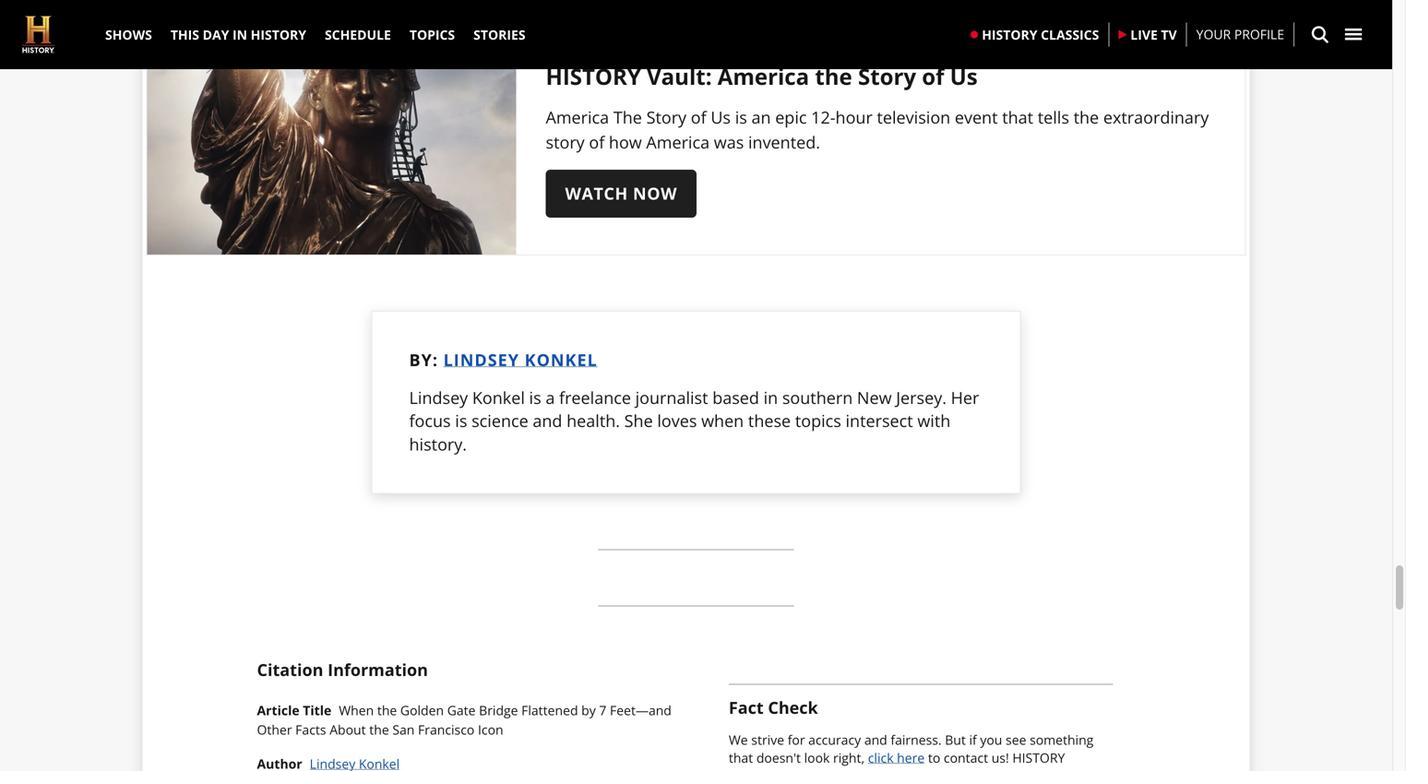 Task type: locate. For each thing, give the bounding box(es) containing it.
1 vertical spatial history
[[1013, 749, 1065, 767]]

0 vertical spatial history
[[546, 61, 641, 91]]

topics link
[[400, 0, 464, 69]]

2 horizontal spatial is
[[735, 106, 747, 129]]

konkel up science
[[472, 387, 525, 409]]

history inside to contact us! history reviews and updates its content regularly to ensure it i
[[1013, 749, 1065, 767]]

the inside america the story of us is an epic 12-hour television event that tells the extraordinary story of how america was invented.
[[1074, 106, 1099, 129]]

of down vault:
[[691, 106, 707, 129]]

0 vertical spatial and
[[533, 410, 562, 432]]

doesn't
[[757, 749, 801, 767]]

1 vertical spatial konkel
[[472, 387, 525, 409]]

of up 'television'
[[922, 61, 944, 91]]

and
[[533, 410, 562, 432], [864, 731, 887, 749], [778, 768, 801, 771]]

america the story of us is an epic 12-hour television event that tells the extraordinary story of how america was invented.
[[546, 106, 1209, 153]]

to up regularly
[[928, 749, 941, 767]]

0 horizontal spatial story
[[646, 106, 687, 129]]

1 horizontal spatial to
[[980, 768, 992, 771]]

0 horizontal spatial that
[[729, 749, 753, 767]]

you
[[980, 731, 1003, 749]]

2 vertical spatial is
[[455, 410, 467, 432]]

story
[[546, 131, 585, 153]]

event
[[955, 106, 998, 129]]

0 horizontal spatial and
[[533, 410, 562, 432]]

southern
[[782, 387, 853, 409]]

america up story
[[546, 106, 609, 129]]

the right tells
[[1074, 106, 1099, 129]]

1 horizontal spatial and
[[778, 768, 801, 771]]

to down us!
[[980, 768, 992, 771]]

click
[[868, 749, 894, 767]]

in
[[233, 26, 247, 43]]

citation
[[257, 659, 323, 682]]

1 horizontal spatial is
[[529, 387, 541, 409]]

1 horizontal spatial story
[[858, 61, 916, 91]]

this day in history link
[[161, 0, 316, 69]]

america left was
[[646, 131, 710, 153]]

stories
[[474, 26, 526, 43]]

when
[[339, 702, 374, 719]]

and inside we strive for accuracy and fairness. but if you see something that doesn't look right,
[[864, 731, 887, 749]]

1 horizontal spatial america
[[646, 131, 710, 153]]

lindsey
[[444, 349, 519, 371], [409, 387, 468, 409]]

bridge
[[479, 702, 518, 719]]

1 vertical spatial lindsey
[[409, 387, 468, 409]]

of left how
[[589, 131, 605, 153]]

lindsey konkel link
[[444, 349, 598, 371]]

reviews
[[729, 768, 775, 771]]

1 vertical spatial us
[[711, 106, 731, 129]]

new
[[857, 387, 892, 409]]

science
[[472, 410, 528, 432]]

story up 'television'
[[858, 61, 916, 91]]

that left tells
[[1002, 106, 1034, 129]]

watch now link
[[546, 170, 697, 218]]

america up an at the right
[[718, 61, 809, 91]]

1 vertical spatial is
[[529, 387, 541, 409]]

look
[[804, 749, 830, 767]]

article title
[[257, 702, 332, 719]]

and inside to contact us! history reviews and updates its content regularly to ensure it i
[[778, 768, 801, 771]]

history right "in"
[[251, 26, 306, 43]]

history up the
[[546, 61, 641, 91]]

konkel
[[525, 349, 598, 371], [472, 387, 525, 409]]

1 horizontal spatial of
[[691, 106, 707, 129]]

journalist
[[635, 387, 708, 409]]

is
[[735, 106, 747, 129], [529, 387, 541, 409], [455, 410, 467, 432]]

strive
[[751, 731, 784, 749]]

television
[[877, 106, 951, 129]]

is left an at the right
[[735, 106, 747, 129]]

1 vertical spatial america
[[546, 106, 609, 129]]

how
[[609, 131, 642, 153]]

history left classics
[[982, 26, 1038, 43]]

updates
[[804, 768, 853, 771]]

us up was
[[711, 106, 731, 129]]

america
[[718, 61, 809, 91], [546, 106, 609, 129], [646, 131, 710, 153]]

1 vertical spatial story
[[646, 106, 687, 129]]

other
[[257, 721, 292, 739]]

0 horizontal spatial history
[[251, 26, 306, 43]]

story
[[858, 61, 916, 91], [646, 106, 687, 129]]

1 vertical spatial and
[[864, 731, 887, 749]]

open menu image
[[1345, 25, 1363, 44]]

1 vertical spatial that
[[729, 749, 753, 767]]

is inside america the story of us is an epic 12-hour television event that tells the extraordinary story of how america was invented.
[[735, 106, 747, 129]]

0 vertical spatial america
[[718, 61, 809, 91]]

now
[[633, 182, 677, 205]]

golden
[[400, 702, 444, 719]]

loves
[[657, 410, 697, 432]]

0 horizontal spatial us
[[711, 106, 731, 129]]

and up the click
[[864, 731, 887, 749]]

watch
[[565, 182, 628, 205]]

of
[[922, 61, 944, 91], [691, 106, 707, 129], [589, 131, 605, 153]]

flattened
[[521, 702, 578, 719]]

is right focus
[[455, 410, 467, 432]]

history up it
[[1013, 749, 1065, 767]]

history
[[982, 26, 1038, 43], [251, 26, 306, 43]]

lindsey up focus
[[409, 387, 468, 409]]

that up reviews
[[729, 749, 753, 767]]

0 horizontal spatial history
[[546, 61, 641, 91]]

by: lindsey konkel
[[409, 349, 598, 371]]

icon
[[478, 721, 503, 739]]

history
[[546, 61, 641, 91], [1013, 749, 1065, 767]]

0 vertical spatial konkel
[[525, 349, 598, 371]]

these
[[748, 410, 791, 432]]

us
[[950, 61, 978, 91], [711, 106, 731, 129]]

2 horizontal spatial and
[[864, 731, 887, 749]]

feet—and
[[610, 702, 672, 719]]

in
[[764, 387, 778, 409]]

and down a at the bottom left of page
[[533, 410, 562, 432]]

0 vertical spatial is
[[735, 106, 747, 129]]

hour
[[836, 106, 873, 129]]

konkel up a at the bottom left of page
[[525, 349, 598, 371]]

and down doesn't
[[778, 768, 801, 771]]

the up 12-
[[815, 61, 852, 91]]

us up event on the top of the page
[[950, 61, 978, 91]]

the
[[815, 61, 852, 91], [1074, 106, 1099, 129], [377, 702, 397, 719], [369, 721, 389, 739]]

1 horizontal spatial history
[[982, 26, 1038, 43]]

is left a at the bottom left of page
[[529, 387, 541, 409]]

vault:
[[647, 61, 712, 91]]

2 vertical spatial and
[[778, 768, 801, 771]]

0 vertical spatial us
[[950, 61, 978, 91]]

regularly
[[924, 768, 976, 771]]

1 vertical spatial of
[[691, 106, 707, 129]]

focus
[[409, 410, 451, 432]]

lindsey right by:
[[444, 349, 519, 371]]

0 vertical spatial that
[[1002, 106, 1034, 129]]

story right the
[[646, 106, 687, 129]]

with
[[918, 410, 951, 432]]

1 horizontal spatial history
[[1013, 749, 1065, 767]]

that
[[1002, 106, 1034, 129], [729, 749, 753, 767]]

1 horizontal spatial that
[[1002, 106, 1034, 129]]

2 horizontal spatial of
[[922, 61, 944, 91]]

to
[[928, 749, 941, 767], [980, 768, 992, 771]]

we strive for accuracy and fairness. but if you see something that doesn't look right,
[[729, 731, 1094, 767]]

its
[[857, 768, 871, 771]]

a
[[546, 387, 555, 409]]

7
[[599, 702, 607, 719]]

0 horizontal spatial of
[[589, 131, 605, 153]]

click here
[[868, 749, 925, 767]]

0 horizontal spatial america
[[546, 106, 609, 129]]

0 horizontal spatial is
[[455, 410, 467, 432]]



Task type: vqa. For each thing, say whether or not it's contained in the screenshot.
next within over the next few years, private companies, using morse's patent, set up telegraph lines around the northeast. in 1851, the
no



Task type: describe. For each thing, give the bounding box(es) containing it.
when the golden gate bridge flattened by 7 feet—and other facts about the san francisco icon
[[257, 702, 672, 739]]

about
[[330, 721, 366, 739]]

citation information
[[257, 659, 428, 682]]

0 horizontal spatial to
[[928, 749, 941, 767]]

article
[[257, 702, 300, 719]]

content
[[874, 768, 920, 771]]

intersect
[[846, 410, 913, 432]]

based
[[713, 387, 759, 409]]

gate
[[447, 702, 476, 719]]

jersey.
[[896, 387, 947, 409]]

topics
[[410, 26, 455, 43]]

epic
[[775, 106, 807, 129]]

something
[[1030, 731, 1094, 749]]

francisco
[[418, 721, 475, 739]]

lindsey inside "lindsey konkel is a freelance journalist based in southern new jersey. her focus is science and health. she loves when these topics intersect with history."
[[409, 387, 468, 409]]

when
[[701, 410, 744, 432]]

history logo image
[[22, 16, 54, 53]]

us!
[[992, 749, 1009, 767]]

2 vertical spatial of
[[589, 131, 605, 153]]

if
[[969, 731, 977, 749]]

0 vertical spatial story
[[858, 61, 916, 91]]

1 horizontal spatial us
[[950, 61, 978, 91]]

but
[[945, 731, 966, 749]]

check
[[768, 697, 818, 719]]

day
[[203, 26, 229, 43]]

accuracy
[[809, 731, 861, 749]]

the left san
[[369, 721, 389, 739]]

invented.
[[748, 131, 820, 153]]

tells
[[1038, 106, 1069, 129]]

history classics
[[982, 26, 1099, 43]]

was
[[714, 131, 744, 153]]

stories link
[[464, 0, 535, 69]]

us inside america the story of us is an epic 12-hour television event that tells the extraordinary story of how america was invented.
[[711, 106, 731, 129]]

fairness.
[[891, 731, 942, 749]]

live
[[1131, 26, 1158, 43]]

information
[[328, 659, 428, 682]]

0 vertical spatial lindsey
[[444, 349, 519, 371]]

12-
[[811, 106, 836, 129]]

that inside we strive for accuracy and fairness. but if you see something that doesn't look right,
[[729, 749, 753, 767]]

2 horizontal spatial america
[[718, 61, 809, 91]]

we
[[729, 731, 748, 749]]

this day in history
[[171, 26, 306, 43]]

history.
[[409, 433, 467, 456]]

your profile
[[1197, 26, 1285, 43]]

this
[[171, 26, 199, 43]]

by:
[[409, 349, 438, 371]]

freelance
[[559, 387, 631, 409]]

contact
[[944, 749, 988, 767]]

fact check
[[729, 697, 818, 719]]

topics
[[795, 410, 841, 432]]

health.
[[567, 410, 620, 432]]

extraordinary
[[1104, 106, 1209, 129]]

history inside 'link'
[[251, 26, 306, 43]]

watch now
[[565, 182, 677, 205]]

your profile link
[[1197, 25, 1285, 45]]

right,
[[833, 749, 865, 767]]

that inside america the story of us is an epic 12-hour television event that tells the extraordinary story of how america was invented.
[[1002, 106, 1034, 129]]

2 vertical spatial america
[[646, 131, 710, 153]]

click here link
[[868, 749, 925, 767]]

schedule link
[[316, 0, 400, 69]]

history vault: america the story of us
[[546, 61, 978, 91]]

tv
[[1161, 26, 1177, 43]]

to contact us! history reviews and updates its content regularly to ensure it i
[[729, 749, 1065, 771]]

0 vertical spatial of
[[922, 61, 944, 91]]

schedule
[[325, 26, 391, 43]]

and inside "lindsey konkel is a freelance journalist based in southern new jersey. her focus is science and health. she loves when these topics intersect with history."
[[533, 410, 562, 432]]

history classics link
[[962, 9, 1109, 60]]

story inside america the story of us is an epic 12-hour television event that tells the extraordinary story of how america was invented.
[[646, 106, 687, 129]]

konkel inside "lindsey konkel is a freelance journalist based in southern new jersey. her focus is science and health. she loves when these topics intersect with history."
[[472, 387, 525, 409]]

facts
[[295, 721, 326, 739]]

fact
[[729, 697, 764, 719]]

see
[[1006, 731, 1027, 749]]

here
[[897, 749, 925, 767]]

live tv link
[[1109, 9, 1186, 60]]

san
[[392, 721, 415, 739]]

an
[[752, 106, 771, 129]]

by
[[581, 702, 596, 719]]

live tv
[[1131, 26, 1177, 43]]

your
[[1197, 26, 1231, 43]]

it
[[1041, 768, 1049, 771]]

title
[[303, 702, 332, 719]]

the up san
[[377, 702, 397, 719]]

ensure
[[996, 768, 1037, 771]]

lindsey konkel is a freelance journalist based in southern new jersey. her focus is science and health. she loves when these topics intersect with history.
[[409, 387, 979, 456]]

profile
[[1235, 26, 1285, 43]]

shows link
[[96, 0, 161, 69]]



